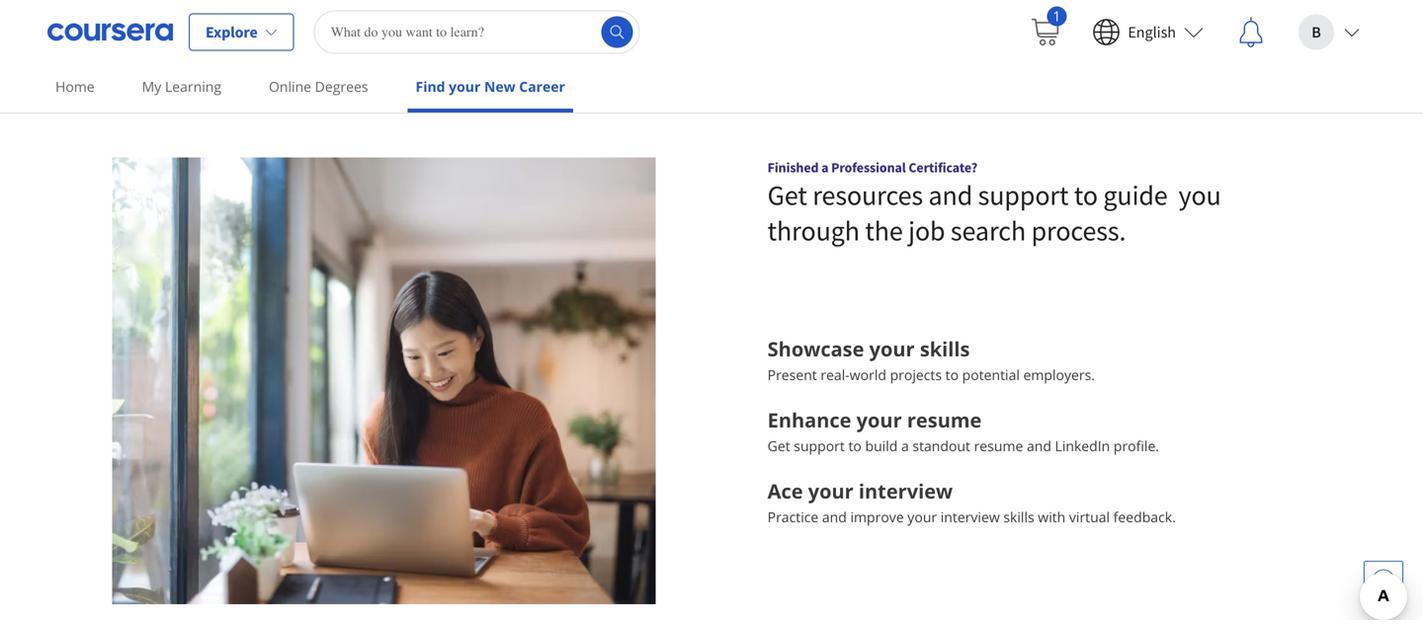 Task type: vqa. For each thing, say whether or not it's contained in the screenshot.
Course details for Introduction to Web Development with HTML, CSS, JavaScript
no



Task type: locate. For each thing, give the bounding box(es) containing it.
and right practice
[[822, 508, 847, 527]]

present
[[768, 366, 817, 385]]

career
[[519, 77, 565, 96]]

and left "linkedin"
[[1027, 437, 1052, 456]]

2 horizontal spatial to
[[1075, 178, 1098, 213]]

job
[[909, 214, 946, 248]]

and
[[929, 178, 973, 213], [1027, 437, 1052, 456], [822, 508, 847, 527]]

interview
[[859, 478, 953, 505], [941, 508, 1000, 527]]

a right the finished
[[822, 159, 829, 177]]

skills
[[920, 336, 970, 363], [1004, 508, 1035, 527]]

a inside enhance your resume get support to build a standout resume and linkedin profile.
[[902, 437, 909, 456]]

with
[[1038, 508, 1066, 527]]

to inside enhance your resume get support to build a standout resume and linkedin profile.
[[849, 437, 862, 456]]

a inside finished a professional certificate? get resources and support to guide  you through the job search process.
[[822, 159, 829, 177]]

2 horizontal spatial and
[[1027, 437, 1052, 456]]

0 vertical spatial a
[[822, 159, 829, 177]]

find your new career
[[416, 77, 565, 96]]

get inside finished a professional certificate? get resources and support to guide  you through the job search process.
[[768, 178, 807, 213]]

your up the build
[[857, 407, 902, 434]]

home
[[55, 77, 95, 96]]

to right projects
[[946, 366, 959, 385]]

1 horizontal spatial and
[[929, 178, 973, 213]]

to inside showcase your skills present real-world projects to potential employers.
[[946, 366, 959, 385]]

get down enhance
[[768, 437, 791, 456]]

get down the finished
[[768, 178, 807, 213]]

your for new
[[449, 77, 481, 96]]

and inside enhance your resume get support to build a standout resume and linkedin profile.
[[1027, 437, 1052, 456]]

resume right "standout"
[[974, 437, 1024, 456]]

your for interview
[[808, 478, 854, 505]]

get
[[768, 178, 807, 213], [768, 437, 791, 456]]

enhance your resume get support to build a standout resume and linkedin profile.
[[768, 407, 1160, 456]]

support up search
[[978, 178, 1069, 213]]

1 vertical spatial skills
[[1004, 508, 1035, 527]]

skills left with
[[1004, 508, 1035, 527]]

your inside enhance your resume get support to build a standout resume and linkedin profile.
[[857, 407, 902, 434]]

shopping cart: 1 item element
[[1030, 6, 1067, 48]]

ace
[[768, 478, 803, 505]]

search
[[951, 214, 1026, 248]]

interview up improve
[[859, 478, 953, 505]]

1 get from the top
[[768, 178, 807, 213]]

1 horizontal spatial skills
[[1004, 508, 1035, 527]]

1 horizontal spatial a
[[902, 437, 909, 456]]

help center image
[[1372, 569, 1396, 593]]

0 vertical spatial skills
[[920, 336, 970, 363]]

certificate?
[[909, 159, 978, 177]]

english
[[1128, 22, 1177, 42]]

learning
[[165, 77, 221, 96]]

0 vertical spatial resume
[[907, 407, 982, 434]]

and down "certificate?"
[[929, 178, 973, 213]]

0 horizontal spatial to
[[849, 437, 862, 456]]

1 vertical spatial a
[[902, 437, 909, 456]]

1 vertical spatial get
[[768, 437, 791, 456]]

0 vertical spatial interview
[[859, 478, 953, 505]]

0 horizontal spatial a
[[822, 159, 829, 177]]

resume
[[907, 407, 982, 434], [974, 437, 1024, 456]]

get inside enhance your resume get support to build a standout resume and linkedin profile.
[[768, 437, 791, 456]]

real-
[[821, 366, 850, 385]]

my learning
[[142, 77, 221, 96]]

improve
[[851, 508, 904, 527]]

a right the build
[[902, 437, 909, 456]]

2 get from the top
[[768, 437, 791, 456]]

1 vertical spatial to
[[946, 366, 959, 385]]

find
[[416, 77, 445, 96]]

1 vertical spatial resume
[[974, 437, 1024, 456]]

2 vertical spatial and
[[822, 508, 847, 527]]

home link
[[47, 64, 102, 109]]

0 horizontal spatial and
[[822, 508, 847, 527]]

1 vertical spatial support
[[794, 437, 845, 456]]

1 horizontal spatial support
[[978, 178, 1069, 213]]

online degrees
[[269, 77, 368, 96]]

virtual
[[1070, 508, 1110, 527]]

your right ace in the right of the page
[[808, 478, 854, 505]]

degrees
[[315, 77, 368, 96]]

through
[[768, 214, 860, 248]]

0 vertical spatial and
[[929, 178, 973, 213]]

your up projects
[[870, 336, 915, 363]]

interview down "standout"
[[941, 508, 1000, 527]]

feedback.
[[1114, 508, 1176, 527]]

showcase
[[768, 336, 865, 363]]

b
[[1312, 22, 1322, 42]]

build
[[866, 437, 898, 456]]

0 vertical spatial support
[[978, 178, 1069, 213]]

a
[[822, 159, 829, 177], [902, 437, 909, 456]]

enhance
[[768, 407, 852, 434]]

0 vertical spatial to
[[1075, 178, 1098, 213]]

your
[[449, 77, 481, 96], [870, 336, 915, 363], [857, 407, 902, 434], [808, 478, 854, 505], [908, 508, 937, 527]]

0 horizontal spatial support
[[794, 437, 845, 456]]

projects
[[890, 366, 942, 385]]

None search field
[[314, 10, 640, 54]]

b button
[[1283, 0, 1376, 64]]

1 vertical spatial and
[[1027, 437, 1052, 456]]

your inside showcase your skills present real-world projects to potential employers.
[[870, 336, 915, 363]]

0 horizontal spatial skills
[[920, 336, 970, 363]]

to
[[1075, 178, 1098, 213], [946, 366, 959, 385], [849, 437, 862, 456]]

online degrees link
[[261, 64, 376, 109]]

practice
[[768, 508, 819, 527]]

skills up projects
[[920, 336, 970, 363]]

resume up "standout"
[[907, 407, 982, 434]]

to left the build
[[849, 437, 862, 456]]

0 vertical spatial get
[[768, 178, 807, 213]]

to up process.
[[1075, 178, 1098, 213]]

2 vertical spatial to
[[849, 437, 862, 456]]

standout
[[913, 437, 971, 456]]

support down enhance
[[794, 437, 845, 456]]

my
[[142, 77, 162, 96]]

your right find
[[449, 77, 481, 96]]

support
[[978, 178, 1069, 213], [794, 437, 845, 456]]

1 horizontal spatial to
[[946, 366, 959, 385]]

explore
[[206, 22, 258, 42]]



Task type: describe. For each thing, give the bounding box(es) containing it.
profile.
[[1114, 437, 1160, 456]]

showcase your skills present real-world projects to potential employers.
[[768, 336, 1095, 385]]

your right improve
[[908, 508, 937, 527]]

and inside finished a professional certificate? get resources and support to guide  you through the job search process.
[[929, 178, 973, 213]]

you
[[1179, 178, 1222, 213]]

resources
[[813, 178, 923, 213]]

world
[[850, 366, 887, 385]]

your for skills
[[870, 336, 915, 363]]

find your new career link
[[408, 64, 573, 113]]

your for resume
[[857, 407, 902, 434]]

1 link
[[1014, 0, 1077, 64]]

coursera image
[[47, 16, 173, 48]]

skills inside ace your interview practice and improve your interview skills with virtual feedback.
[[1004, 508, 1035, 527]]

support inside enhance your resume get support to build a standout resume and linkedin profile.
[[794, 437, 845, 456]]

1 vertical spatial interview
[[941, 508, 1000, 527]]

english button
[[1077, 0, 1220, 64]]

1
[[1053, 6, 1061, 25]]

explore button
[[189, 13, 294, 51]]

linkedin
[[1055, 437, 1111, 456]]

and inside ace your interview practice and improve your interview skills with virtual feedback.
[[822, 508, 847, 527]]

potential
[[963, 366, 1020, 385]]

skills inside showcase your skills present real-world projects to potential employers.
[[920, 336, 970, 363]]

new
[[484, 77, 516, 96]]

process.
[[1032, 214, 1127, 248]]

What do you want to learn? text field
[[314, 10, 640, 54]]

support inside finished a professional certificate? get resources and support to guide  you through the job search process.
[[978, 178, 1069, 213]]

online
[[269, 77, 311, 96]]

the
[[865, 214, 903, 248]]

to inside finished a professional certificate? get resources and support to guide  you through the job search process.
[[1075, 178, 1098, 213]]

ace your interview practice and improve your interview skills with virtual feedback.
[[768, 478, 1176, 527]]

employers.
[[1024, 366, 1095, 385]]

finished
[[768, 159, 819, 177]]

finished a professional certificate? get resources and support to guide  you through the job search process.
[[768, 159, 1222, 248]]

my learning link
[[134, 64, 229, 109]]

professional
[[832, 159, 906, 177]]



